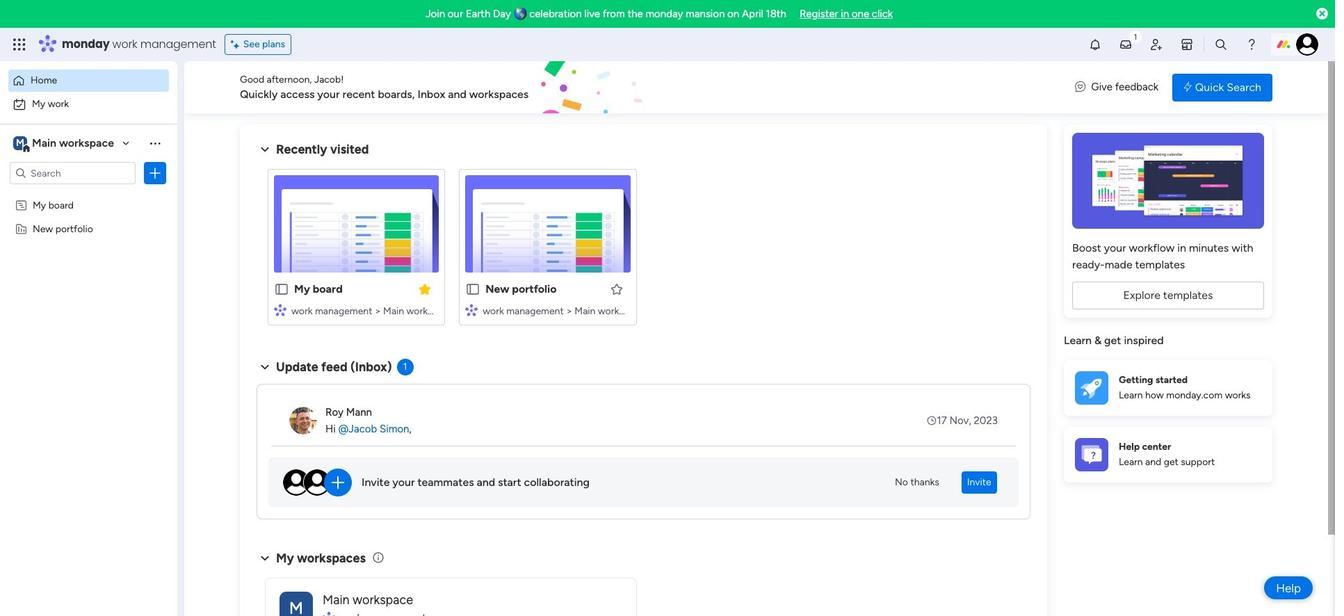 Task type: locate. For each thing, give the bounding box(es) containing it.
workspace options image
[[148, 136, 162, 150]]

templates image image
[[1077, 133, 1261, 229]]

v2 bolt switch image
[[1184, 80, 1192, 95]]

help image
[[1245, 38, 1259, 51]]

add to favorites image
[[610, 282, 624, 296]]

1 vertical spatial option
[[8, 93, 169, 115]]

help center element
[[1064, 427, 1273, 482]]

workspace image
[[280, 592, 313, 616]]

select product image
[[13, 38, 26, 51]]

0 vertical spatial option
[[8, 70, 169, 92]]

jacob simon image
[[1297, 33, 1319, 56]]

option
[[8, 70, 169, 92], [8, 93, 169, 115], [0, 192, 177, 195]]

quick search results list box
[[257, 158, 1031, 342]]

list box
[[0, 190, 177, 428]]



Task type: vqa. For each thing, say whether or not it's contained in the screenshot.
Roy Mann image
yes



Task type: describe. For each thing, give the bounding box(es) containing it.
Search in workspace field
[[29, 165, 116, 181]]

close my workspaces image
[[257, 550, 273, 567]]

roy mann image
[[289, 407, 317, 435]]

see plans image
[[231, 37, 243, 52]]

close update feed (inbox) image
[[257, 359, 273, 376]]

remove from favorites image
[[418, 282, 432, 296]]

2 vertical spatial option
[[0, 192, 177, 195]]

notifications image
[[1089, 38, 1103, 51]]

public board image
[[466, 282, 481, 297]]

public board image
[[274, 282, 289, 297]]

1 image
[[1130, 29, 1142, 44]]

invite members image
[[1150, 38, 1164, 51]]

close recently visited image
[[257, 141, 273, 158]]

monday marketplace image
[[1181, 38, 1194, 51]]

getting started element
[[1064, 360, 1273, 416]]

search everything image
[[1215, 38, 1229, 51]]

workspace selection element
[[13, 135, 116, 153]]

workspace image
[[13, 136, 27, 151]]

1 element
[[397, 359, 414, 376]]

update feed image
[[1119, 38, 1133, 51]]

v2 user feedback image
[[1076, 79, 1086, 95]]

options image
[[148, 166, 162, 180]]



